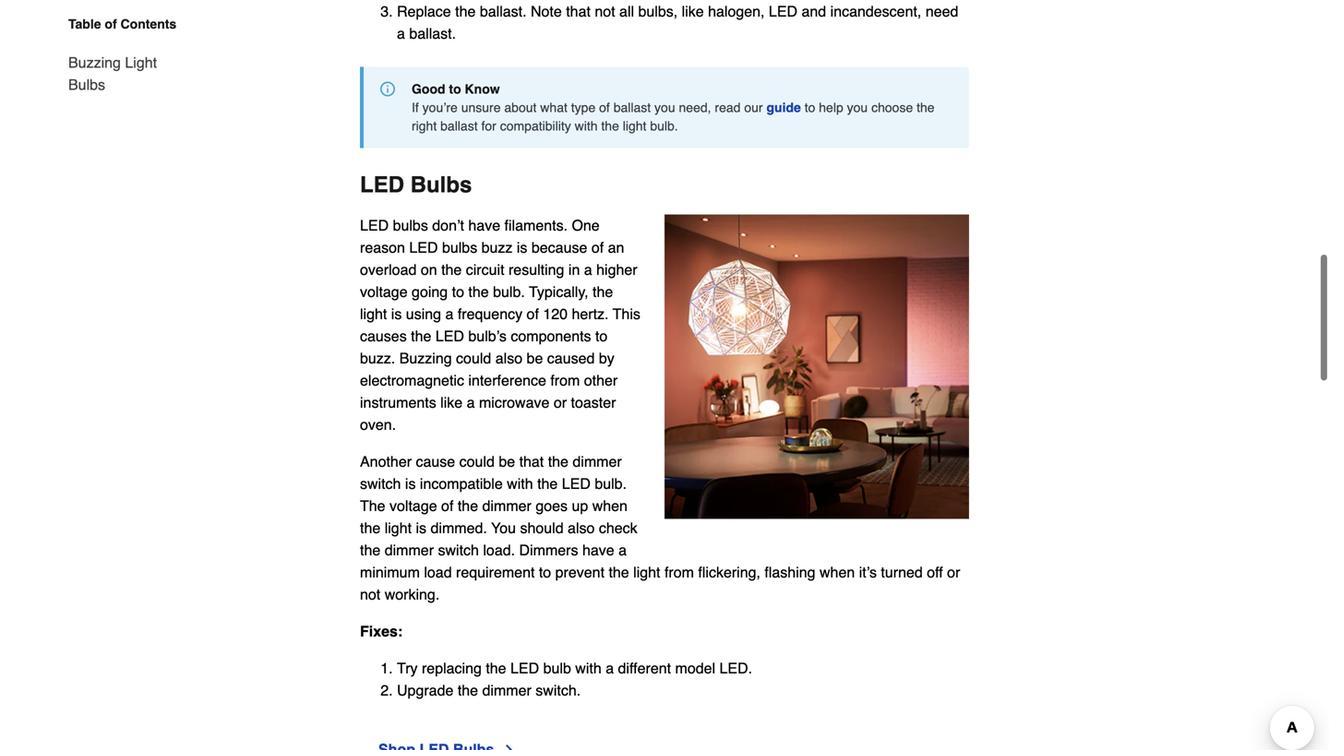 Task type: locate. For each thing, give the bounding box(es) containing it.
1 horizontal spatial not
[[595, 3, 616, 20]]

of inside another cause could be that the dimmer switch is incompatible with the led bulb. the voltage of the dimmer goes up when the light is dimmed. you should also check the dimmer switch load. dimmers have a minimum load requirement to prevent the light from flickering, flashing when it's turned off or not working.
[[441, 498, 454, 515]]

flickering,
[[699, 564, 761, 582]]

one
[[572, 217, 600, 234]]

0 horizontal spatial or
[[554, 395, 567, 412]]

ballast right type in the left of the page
[[614, 100, 651, 115]]

to
[[449, 82, 461, 97], [805, 100, 816, 115], [452, 284, 465, 301], [596, 328, 608, 345], [539, 564, 552, 582]]

0 vertical spatial switch
[[360, 476, 401, 493]]

also down up
[[568, 520, 595, 537]]

1 horizontal spatial ballast
[[614, 100, 651, 115]]

choose
[[872, 100, 914, 115]]

1 vertical spatial be
[[499, 454, 515, 471]]

be up incompatible
[[499, 454, 515, 471]]

bulb. up the frequency
[[493, 284, 525, 301]]

could down bulb's
[[456, 350, 492, 367]]

voltage right the
[[390, 498, 437, 515]]

led inside another cause could be that the dimmer switch is incompatible with the led bulb. the voltage of the dimmer goes up when the light is dimmed. you should also check the dimmer switch load. dimmers have a minimum load requirement to prevent the light from flickering, flashing when it's turned off or not working.
[[562, 476, 591, 493]]

1 horizontal spatial ballast.
[[480, 3, 527, 20]]

bulb. inside to help you choose the right ballast for compatibility with the light bulb.
[[650, 119, 679, 134]]

to up you're
[[449, 82, 461, 97]]

1 vertical spatial ballast.
[[409, 25, 456, 42]]

an
[[608, 239, 625, 256]]

to right the going at top
[[452, 284, 465, 301]]

have up buzz
[[469, 217, 501, 234]]

a down check
[[619, 542, 627, 559]]

replacing
[[422, 660, 482, 678]]

1 vertical spatial also
[[568, 520, 595, 537]]

going
[[412, 284, 448, 301]]

a left different
[[606, 660, 614, 678]]

with
[[575, 119, 598, 134], [507, 476, 533, 493], [576, 660, 602, 678]]

ballast inside to help you choose the right ballast for compatibility with the light bulb.
[[441, 119, 478, 134]]

1 horizontal spatial from
[[665, 564, 694, 582]]

or
[[554, 395, 567, 412], [948, 564, 961, 582]]

0 horizontal spatial when
[[593, 498, 628, 515]]

turned
[[881, 564, 923, 582]]

when up check
[[593, 498, 628, 515]]

replace
[[397, 3, 451, 20]]

need,
[[679, 100, 712, 115]]

that inside replace the ballast. note that not all bulbs, like halogen, led and incandescent, need a ballast.
[[566, 3, 591, 20]]

2 horizontal spatial bulb.
[[650, 119, 679, 134]]

ballast
[[614, 100, 651, 115], [441, 119, 478, 134]]

0 vertical spatial voltage
[[360, 284, 408, 301]]

or left toaster
[[554, 395, 567, 412]]

or right off
[[948, 564, 961, 582]]

1 vertical spatial that
[[520, 454, 544, 471]]

ballast. down replace
[[409, 25, 456, 42]]

0 horizontal spatial be
[[499, 454, 515, 471]]

buzzing down "table" at the top left of page
[[68, 54, 121, 71]]

1 horizontal spatial bulb.
[[595, 476, 627, 493]]

1 horizontal spatial that
[[566, 3, 591, 20]]

be inside the led bulbs don't have filaments. one reason led bulbs buzz is because of an overload on the circuit resulting in a higher voltage going to the bulb. typically, the light is using a frequency of 120 hertz. this causes the led bulb's components to buzz. buzzing could also be caused by electromagnetic interference from other instruments like a microwave or toaster oven.
[[527, 350, 543, 367]]

with up you
[[507, 476, 533, 493]]

from left the flickering,
[[665, 564, 694, 582]]

contents
[[121, 17, 177, 31]]

0 horizontal spatial bulb.
[[493, 284, 525, 301]]

also up interference
[[496, 350, 523, 367]]

1 horizontal spatial bulbs
[[411, 172, 472, 198]]

bulbs inside buzzing light bulbs
[[68, 76, 105, 93]]

1 vertical spatial bulb.
[[493, 284, 525, 301]]

0 horizontal spatial you
[[655, 100, 676, 115]]

0 horizontal spatial ballast.
[[409, 25, 456, 42]]

not left the "all"
[[595, 3, 616, 20]]

voltage inside another cause could be that the dimmer switch is incompatible with the led bulb. the voltage of the dimmer goes up when the light is dimmed. you should also check the dimmer switch load. dimmers have a minimum load requirement to prevent the light from flickering, flashing when it's turned off or not working.
[[390, 498, 437, 515]]

0 vertical spatial could
[[456, 350, 492, 367]]

to down dimmers
[[539, 564, 552, 582]]

good
[[412, 82, 446, 97]]

2 vertical spatial bulb.
[[595, 476, 627, 493]]

to left help
[[805, 100, 816, 115]]

1 horizontal spatial or
[[948, 564, 961, 582]]

in
[[569, 262, 580, 279]]

1 vertical spatial or
[[948, 564, 961, 582]]

try
[[397, 660, 418, 678]]

0 vertical spatial from
[[551, 372, 580, 389]]

0 horizontal spatial buzzing
[[68, 54, 121, 71]]

that up goes on the left of page
[[520, 454, 544, 471]]

1 horizontal spatial have
[[583, 542, 615, 559]]

from inside another cause could be that the dimmer switch is incompatible with the led bulb. the voltage of the dimmer goes up when the light is dimmed. you should also check the dimmer switch load. dimmers have a minimum load requirement to prevent the light from flickering, flashing when it's turned off or not working.
[[665, 564, 694, 582]]

0 horizontal spatial ballast
[[441, 119, 478, 134]]

a down replace
[[397, 25, 405, 42]]

that right note at the left top of page
[[566, 3, 591, 20]]

dimmer left switch.
[[483, 683, 532, 700]]

0 horizontal spatial also
[[496, 350, 523, 367]]

a
[[397, 25, 405, 42], [584, 262, 593, 279], [446, 306, 454, 323], [467, 395, 475, 412], [619, 542, 627, 559], [606, 660, 614, 678]]

cause
[[416, 454, 455, 471]]

switch
[[360, 476, 401, 493], [438, 542, 479, 559]]

led inside fixes: try replacing the led bulb with a different model led. upgrade the dimmer switch.
[[511, 660, 539, 678]]

0 horizontal spatial switch
[[360, 476, 401, 493]]

be down components
[[527, 350, 543, 367]]

when
[[593, 498, 628, 515], [820, 564, 855, 582]]

guide link
[[767, 100, 801, 115]]

bulbs down "table" at the top left of page
[[68, 76, 105, 93]]

1 vertical spatial ballast
[[441, 119, 478, 134]]

with down type in the left of the page
[[575, 119, 598, 134]]

also inside another cause could be that the dimmer switch is incompatible with the led bulb. the voltage of the dimmer goes up when the light is dimmed. you should also check the dimmer switch load. dimmers have a minimum load requirement to prevent the light from flickering, flashing when it's turned off or not working.
[[568, 520, 595, 537]]

light up causes
[[360, 306, 387, 323]]

0 horizontal spatial bulbs
[[393, 217, 428, 234]]

0 vertical spatial ballast.
[[480, 3, 527, 20]]

the
[[455, 3, 476, 20], [917, 100, 935, 115], [602, 119, 620, 134], [442, 262, 462, 279], [469, 284, 489, 301], [593, 284, 613, 301], [411, 328, 432, 345], [548, 454, 569, 471], [538, 476, 558, 493], [458, 498, 478, 515], [360, 520, 381, 537], [360, 542, 381, 559], [609, 564, 630, 582], [486, 660, 507, 678], [458, 683, 478, 700]]

0 horizontal spatial have
[[469, 217, 501, 234]]

bulb.
[[650, 119, 679, 134], [493, 284, 525, 301], [595, 476, 627, 493]]

led inside replace the ballast. note that not all bulbs, like halogen, led and incandescent, need a ballast.
[[769, 3, 798, 20]]

note
[[531, 3, 562, 20]]

of left the an
[[592, 239, 604, 256]]

light down if you're unsure about what type of ballast you need, read our guide
[[623, 119, 647, 134]]

1 vertical spatial could
[[460, 454, 495, 471]]

you left need,
[[655, 100, 676, 115]]

voltage down overload
[[360, 284, 408, 301]]

this
[[613, 306, 641, 323]]

have
[[469, 217, 501, 234], [583, 542, 615, 559]]

is
[[517, 239, 528, 256], [391, 306, 402, 323], [405, 476, 416, 493], [416, 520, 427, 537]]

bulb. up check
[[595, 476, 627, 493]]

2 vertical spatial with
[[576, 660, 602, 678]]

table of contents
[[68, 17, 177, 31]]

have up prevent
[[583, 542, 615, 559]]

like right bulbs,
[[682, 3, 704, 20]]

unsure
[[461, 100, 501, 115]]

0 horizontal spatial that
[[520, 454, 544, 471]]

1 vertical spatial like
[[441, 395, 463, 412]]

1 vertical spatial buzzing
[[400, 350, 452, 367]]

1 horizontal spatial also
[[568, 520, 595, 537]]

0 vertical spatial like
[[682, 3, 704, 20]]

be
[[527, 350, 543, 367], [499, 454, 515, 471]]

like inside the led bulbs don't have filaments. one reason led bulbs buzz is because of an overload on the circuit resulting in a higher voltage going to the bulb. typically, the light is using a frequency of 120 hertz. this causes the led bulb's components to buzz. buzzing could also be caused by electromagnetic interference from other instruments like a microwave or toaster oven.
[[441, 395, 463, 412]]

with inside another cause could be that the dimmer switch is incompatible with the led bulb. the voltage of the dimmer goes up when the light is dimmed. you should also check the dimmer switch load. dimmers have a minimum load requirement to prevent the light from flickering, flashing when it's turned off or not working.
[[507, 476, 533, 493]]

could up incompatible
[[460, 454, 495, 471]]

voltage inside the led bulbs don't have filaments. one reason led bulbs buzz is because of an overload on the circuit resulting in a higher voltage going to the bulb. typically, the light is using a frequency of 120 hertz. this causes the led bulb's components to buzz. buzzing could also be caused by electromagnetic interference from other instruments like a microwave or toaster oven.
[[360, 284, 408, 301]]

bulbs,
[[639, 3, 678, 20]]

of up dimmed. on the bottom
[[441, 498, 454, 515]]

need
[[926, 3, 959, 20]]

dimmers
[[519, 542, 579, 559]]

from inside the led bulbs don't have filaments. one reason led bulbs buzz is because of an overload on the circuit resulting in a higher voltage going to the bulb. typically, the light is using a frequency of 120 hertz. this causes the led bulb's components to buzz. buzzing could also be caused by electromagnetic interference from other instruments like a microwave or toaster oven.
[[551, 372, 580, 389]]

with right bulb
[[576, 660, 602, 678]]

circuit
[[466, 262, 505, 279]]

goes
[[536, 498, 568, 515]]

1 vertical spatial from
[[665, 564, 694, 582]]

from
[[551, 372, 580, 389], [665, 564, 694, 582]]

0 horizontal spatial bulbs
[[68, 76, 105, 93]]

ballast down you're
[[441, 119, 478, 134]]

a room with a beige sofa, table and hanging lamp with a phillips dimmable led light. image
[[665, 215, 970, 520]]

bulbs up the reason
[[393, 217, 428, 234]]

not
[[595, 3, 616, 20], [360, 587, 381, 604]]

0 vertical spatial bulbs
[[68, 76, 105, 93]]

with inside to help you choose the right ballast for compatibility with the light bulb.
[[575, 119, 598, 134]]

from down caused
[[551, 372, 580, 389]]

ballast. left note at the left top of page
[[480, 3, 527, 20]]

0 horizontal spatial like
[[441, 395, 463, 412]]

could
[[456, 350, 492, 367], [460, 454, 495, 471]]

buzzing
[[68, 54, 121, 71], [400, 350, 452, 367]]

led
[[769, 3, 798, 20], [360, 172, 405, 198], [360, 217, 389, 234], [409, 239, 438, 256], [436, 328, 464, 345], [562, 476, 591, 493], [511, 660, 539, 678]]

1 horizontal spatial you
[[847, 100, 868, 115]]

1 horizontal spatial when
[[820, 564, 855, 582]]

could inside another cause could be that the dimmer switch is incompatible with the led bulb. the voltage of the dimmer goes up when the light is dimmed. you should also check the dimmer switch load. dimmers have a minimum load requirement to prevent the light from flickering, flashing when it's turned off or not working.
[[460, 454, 495, 471]]

is up causes
[[391, 306, 402, 323]]

1 vertical spatial have
[[583, 542, 615, 559]]

bulb
[[544, 660, 572, 678]]

not down minimum
[[360, 587, 381, 604]]

of
[[105, 17, 117, 31], [599, 100, 610, 115], [592, 239, 604, 256], [527, 306, 539, 323], [441, 498, 454, 515]]

0 horizontal spatial from
[[551, 372, 580, 389]]

table
[[68, 17, 101, 31]]

like
[[682, 3, 704, 20], [441, 395, 463, 412]]

that
[[566, 3, 591, 20], [520, 454, 544, 471]]

1 vertical spatial not
[[360, 587, 381, 604]]

bulb. inside another cause could be that the dimmer switch is incompatible with the led bulb. the voltage of the dimmer goes up when the light is dimmed. you should also check the dimmer switch load. dimmers have a minimum load requirement to prevent the light from flickering, flashing when it's turned off or not working.
[[595, 476, 627, 493]]

right
[[412, 119, 437, 134]]

0 vertical spatial not
[[595, 3, 616, 20]]

bulb. down if you're unsure about what type of ballast you need, read our guide
[[650, 119, 679, 134]]

have inside the led bulbs don't have filaments. one reason led bulbs buzz is because of an overload on the circuit resulting in a higher voltage going to the bulb. typically, the light is using a frequency of 120 hertz. this causes the led bulb's components to buzz. buzzing could also be caused by electromagnetic interference from other instruments like a microwave or toaster oven.
[[469, 217, 501, 234]]

0 horizontal spatial not
[[360, 587, 381, 604]]

you're
[[423, 100, 458, 115]]

load.
[[483, 542, 515, 559]]

1 vertical spatial with
[[507, 476, 533, 493]]

0 vertical spatial or
[[554, 395, 567, 412]]

1 vertical spatial when
[[820, 564, 855, 582]]

voltage
[[360, 284, 408, 301], [390, 498, 437, 515]]

1 horizontal spatial buzzing
[[400, 350, 452, 367]]

1 horizontal spatial like
[[682, 3, 704, 20]]

0 vertical spatial bulb.
[[650, 119, 679, 134]]

light inside the led bulbs don't have filaments. one reason led bulbs buzz is because of an overload on the circuit resulting in a higher voltage going to the bulb. typically, the light is using a frequency of 120 hertz. this causes the led bulb's components to buzz. buzzing could also be caused by electromagnetic interference from other instruments like a microwave or toaster oven.
[[360, 306, 387, 323]]

1 horizontal spatial be
[[527, 350, 543, 367]]

bulbs up "don't"
[[411, 172, 472, 198]]

minimum
[[360, 564, 420, 582]]

0 vertical spatial also
[[496, 350, 523, 367]]

0 vertical spatial with
[[575, 119, 598, 134]]

components
[[511, 328, 592, 345]]

prevent
[[556, 564, 605, 582]]

have inside another cause could be that the dimmer switch is incompatible with the led bulb. the voltage of the dimmer goes up when the light is dimmed. you should also check the dimmer switch load. dimmers have a minimum load requirement to prevent the light from flickering, flashing when it's turned off or not working.
[[583, 542, 615, 559]]

0 vertical spatial buzzing
[[68, 54, 121, 71]]

buzz.
[[360, 350, 395, 367]]

0 vertical spatial bulbs
[[393, 217, 428, 234]]

you right help
[[847, 100, 868, 115]]

that inside another cause could be that the dimmer switch is incompatible with the led bulb. the voltage of the dimmer goes up when the light is dimmed. you should also check the dimmer switch load. dimmers have a minimum load requirement to prevent the light from flickering, flashing when it's turned off or not working.
[[520, 454, 544, 471]]

1 vertical spatial switch
[[438, 542, 479, 559]]

0 vertical spatial have
[[469, 217, 501, 234]]

caused
[[547, 350, 595, 367]]

is down another
[[405, 476, 416, 493]]

resulting
[[509, 262, 565, 279]]

1 vertical spatial bulbs
[[442, 239, 478, 256]]

bulbs down "don't"
[[442, 239, 478, 256]]

switch down another
[[360, 476, 401, 493]]

that for try replacing the led bulb with a different model led.
[[520, 454, 544, 471]]

1 vertical spatial voltage
[[390, 498, 437, 515]]

0 vertical spatial that
[[566, 3, 591, 20]]

2 you from the left
[[847, 100, 868, 115]]

buzzing up electromagnetic
[[400, 350, 452, 367]]

like down electromagnetic
[[441, 395, 463, 412]]

1 horizontal spatial bulbs
[[442, 239, 478, 256]]

you
[[491, 520, 516, 537]]

0 vertical spatial be
[[527, 350, 543, 367]]

to inside another cause could be that the dimmer switch is incompatible with the led bulb. the voltage of the dimmer goes up when the light is dimmed. you should also check the dimmer switch load. dimmers have a minimum load requirement to prevent the light from flickering, flashing when it's turned off or not working.
[[539, 564, 552, 582]]

1 horizontal spatial switch
[[438, 542, 479, 559]]

switch down dimmed. on the bottom
[[438, 542, 479, 559]]

also
[[496, 350, 523, 367], [568, 520, 595, 537]]

when left it's at the bottom right of the page
[[820, 564, 855, 582]]



Task type: describe. For each thing, give the bounding box(es) containing it.
oven.
[[360, 417, 396, 434]]

instruments
[[360, 395, 437, 412]]

or inside the led bulbs don't have filaments. one reason led bulbs buzz is because of an overload on the circuit resulting in a higher voltage going to the bulb. typically, the light is using a frequency of 120 hertz. this causes the led bulb's components to buzz. buzzing could also be caused by electromagnetic interference from other instruments like a microwave or toaster oven.
[[554, 395, 567, 412]]

0 vertical spatial ballast
[[614, 100, 651, 115]]

it's
[[860, 564, 877, 582]]

dimmer inside fixes: try replacing the led bulb with a different model led. upgrade the dimmer switch.
[[483, 683, 532, 700]]

and
[[802, 3, 827, 20]]

help
[[819, 100, 844, 115]]

requirement
[[456, 564, 535, 582]]

halogen,
[[708, 3, 765, 20]]

dimmer up you
[[483, 498, 532, 515]]

you inside to help you choose the right ballast for compatibility with the light bulb.
[[847, 100, 868, 115]]

light down check
[[634, 564, 661, 582]]

compatibility
[[500, 119, 571, 134]]

up
[[572, 498, 589, 515]]

another cause could be that the dimmer switch is incompatible with the led bulb. the voltage of the dimmer goes up when the light is dimmed. you should also check the dimmer switch load. dimmers have a minimum load requirement to prevent the light from flickering, flashing when it's turned off or not working.
[[360, 454, 961, 604]]

a inside another cause could be that the dimmer switch is incompatible with the led bulb. the voltage of the dimmer goes up when the light is dimmed. you should also check the dimmer switch load. dimmers have a minimum load requirement to prevent the light from flickering, flashing when it's turned off or not working.
[[619, 542, 627, 559]]

flashing
[[765, 564, 816, 582]]

light
[[125, 54, 157, 71]]

of left 120 in the left top of the page
[[527, 306, 539, 323]]

a inside fixes: try replacing the led bulb with a different model led. upgrade the dimmer switch.
[[606, 660, 614, 678]]

model
[[676, 660, 716, 678]]

toaster
[[571, 395, 616, 412]]

different
[[618, 660, 671, 678]]

could inside the led bulbs don't have filaments. one reason led bulbs buzz is because of an overload on the circuit resulting in a higher voltage going to the bulb. typically, the light is using a frequency of 120 hertz. this causes the led bulb's components to buzz. buzzing could also be caused by electromagnetic interference from other instruments like a microwave or toaster oven.
[[456, 350, 492, 367]]

of right type in the left of the page
[[599, 100, 610, 115]]

another
[[360, 454, 412, 471]]

120
[[543, 306, 568, 323]]

buzzing light bulbs link
[[68, 41, 192, 96]]

higher
[[597, 262, 638, 279]]

type
[[571, 100, 596, 115]]

0 vertical spatial when
[[593, 498, 628, 515]]

hertz.
[[572, 306, 609, 323]]

be inside another cause could be that the dimmer switch is incompatible with the led bulb. the voltage of the dimmer goes up when the light is dimmed. you should also check the dimmer switch load. dimmers have a minimum load requirement to prevent the light from flickering, flashing when it's turned off or not working.
[[499, 454, 515, 471]]

microwave
[[479, 395, 550, 412]]

to help you choose the right ballast for compatibility with the light bulb.
[[412, 100, 935, 134]]

to up by
[[596, 328, 608, 345]]

to inside to help you choose the right ballast for compatibility with the light bulb.
[[805, 100, 816, 115]]

bulb's
[[469, 328, 507, 345]]

the
[[360, 498, 386, 515]]

don't
[[432, 217, 465, 234]]

fixes:
[[360, 624, 403, 641]]

guide
[[767, 100, 801, 115]]

buzzing inside buzzing light bulbs
[[68, 54, 121, 71]]

chevron right image
[[502, 743, 517, 751]]

by
[[599, 350, 615, 367]]

if you're unsure about what type of ballast you need, read our guide
[[412, 100, 801, 115]]

frequency
[[458, 306, 523, 323]]

buzzing light bulbs
[[68, 54, 157, 93]]

not inside replace the ballast. note that not all bulbs, like halogen, led and incandescent, need a ballast.
[[595, 3, 616, 20]]

interference
[[469, 372, 547, 389]]

or inside another cause could be that the dimmer switch is incompatible with the led bulb. the voltage of the dimmer goes up when the light is dimmed. you should also check the dimmer switch load. dimmers have a minimum load requirement to prevent the light from flickering, flashing when it's turned off or not working.
[[948, 564, 961, 582]]

1 vertical spatial bulbs
[[411, 172, 472, 198]]

switch.
[[536, 683, 581, 700]]

table of contents element
[[54, 15, 192, 96]]

know
[[465, 82, 500, 97]]

filaments.
[[505, 217, 568, 234]]

our
[[745, 100, 763, 115]]

the inside replace the ballast. note that not all bulbs, like halogen, led and incandescent, need a ballast.
[[455, 3, 476, 20]]

is left dimmed. on the bottom
[[416, 520, 427, 537]]

typically,
[[529, 284, 589, 301]]

of right "table" at the top left of page
[[105, 17, 117, 31]]

is right buzz
[[517, 239, 528, 256]]

on
[[421, 262, 437, 279]]

led bulbs
[[360, 172, 472, 198]]

overload
[[360, 262, 417, 279]]

using
[[406, 306, 441, 323]]

incompatible
[[420, 476, 503, 493]]

not inside another cause could be that the dimmer switch is incompatible with the led bulb. the voltage of the dimmer goes up when the light is dimmed. you should also check the dimmer switch load. dimmers have a minimum load requirement to prevent the light from flickering, flashing when it's turned off or not working.
[[360, 587, 381, 604]]

dimmed.
[[431, 520, 487, 537]]

all
[[620, 3, 635, 20]]

working.
[[385, 587, 440, 604]]

1 you from the left
[[655, 100, 676, 115]]

also inside the led bulbs don't have filaments. one reason led bulbs buzz is because of an overload on the circuit resulting in a higher voltage going to the bulb. typically, the light is using a frequency of 120 hertz. this causes the led bulb's components to buzz. buzzing could also be caused by electromagnetic interference from other instruments like a microwave or toaster oven.
[[496, 350, 523, 367]]

light inside to help you choose the right ballast for compatibility with the light bulb.
[[623, 119, 647, 134]]

if
[[412, 100, 419, 115]]

buzz
[[482, 239, 513, 256]]

buzzing inside the led bulbs don't have filaments. one reason led bulbs buzz is because of an overload on the circuit resulting in a higher voltage going to the bulb. typically, the light is using a frequency of 120 hertz. this causes the led bulb's components to buzz. buzzing could also be caused by electromagnetic interference from other instruments like a microwave or toaster oven.
[[400, 350, 452, 367]]

that for led bulbs
[[566, 3, 591, 20]]

led bulbs don't have filaments. one reason led bulbs buzz is because of an overload on the circuit resulting in a higher voltage going to the bulb. typically, the light is using a frequency of 120 hertz. this causes the led bulb's components to buzz. buzzing could also be caused by electromagnetic interference from other instruments like a microwave or toaster oven.
[[360, 217, 641, 434]]

read
[[715, 100, 741, 115]]

bulb. inside the led bulbs don't have filaments. one reason led bulbs buzz is because of an overload on the circuit resulting in a higher voltage going to the bulb. typically, the light is using a frequency of 120 hertz. this causes the led bulb's components to buzz. buzzing could also be caused by electromagnetic interference from other instruments like a microwave or toaster oven.
[[493, 284, 525, 301]]

other
[[584, 372, 618, 389]]

fixes: try replacing the led bulb with a different model led. upgrade the dimmer switch.
[[360, 624, 753, 700]]

reason
[[360, 239, 405, 256]]

incandescent,
[[831, 3, 922, 20]]

upgrade
[[397, 683, 454, 700]]

about
[[505, 100, 537, 115]]

with inside fixes: try replacing the led bulb with a different model led. upgrade the dimmer switch.
[[576, 660, 602, 678]]

load
[[424, 564, 452, 582]]

a right the using
[[446, 306, 454, 323]]

check
[[599, 520, 638, 537]]

off
[[927, 564, 944, 582]]

good to know
[[412, 82, 500, 97]]

dimmer up minimum
[[385, 542, 434, 559]]

a right in
[[584, 262, 593, 279]]

a inside replace the ballast. note that not all bulbs, like halogen, led and incandescent, need a ballast.
[[397, 25, 405, 42]]

electromagnetic
[[360, 372, 464, 389]]

led.
[[720, 660, 753, 678]]

like inside replace the ballast. note that not all bulbs, like halogen, led and incandescent, need a ballast.
[[682, 3, 704, 20]]

for
[[482, 119, 497, 134]]

a down interference
[[467, 395, 475, 412]]

what
[[541, 100, 568, 115]]

replace the ballast. note that not all bulbs, like halogen, led and incandescent, need a ballast.
[[397, 3, 959, 42]]

light down the
[[385, 520, 412, 537]]

should
[[520, 520, 564, 537]]

because
[[532, 239, 588, 256]]

info image
[[380, 82, 395, 97]]

causes
[[360, 328, 407, 345]]

dimmer up up
[[573, 454, 622, 471]]



Task type: vqa. For each thing, say whether or not it's contained in the screenshot.
the topmost the Buzzing
yes



